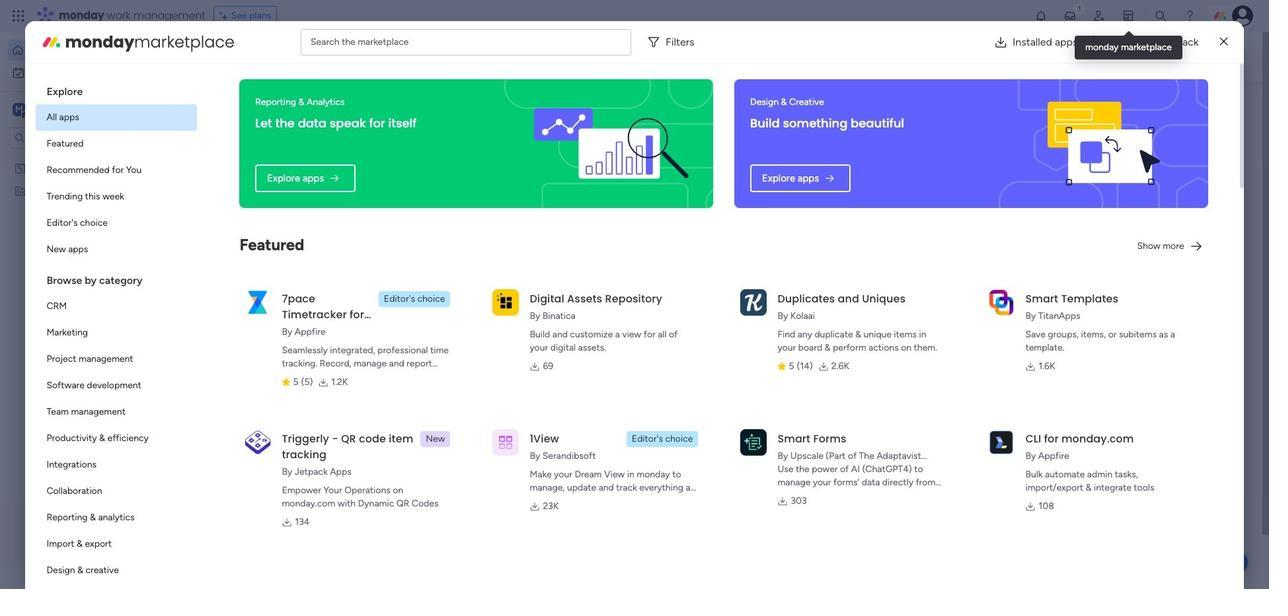 Task type: describe. For each thing, give the bounding box(es) containing it.
dapulse x slim image
[[1220, 34, 1228, 50]]

v2 bolt switch image
[[1125, 49, 1133, 64]]

monday marketplace image
[[1122, 9, 1135, 22]]

Search in workspace field
[[28, 131, 110, 146]]

search everything image
[[1154, 9, 1167, 22]]

update feed image
[[1064, 9, 1077, 22]]

getting started element
[[1011, 316, 1210, 369]]

close recently visited image
[[244, 108, 260, 124]]

notifications image
[[1035, 9, 1048, 22]]

2 heading from the top
[[36, 263, 197, 294]]

workspace image
[[13, 102, 26, 117]]

close update feed (inbox) image
[[244, 315, 260, 331]]

workspace selection element
[[13, 102, 110, 119]]

templates image image
[[1023, 100, 1198, 191]]

1 heading from the top
[[36, 74, 197, 104]]

1 banner logo image from the left
[[526, 79, 697, 208]]

public board image
[[260, 241, 275, 256]]



Task type: locate. For each thing, give the bounding box(es) containing it.
monday marketplace image
[[41, 31, 62, 53]]

app logo image
[[245, 289, 271, 316], [493, 289, 519, 316], [741, 289, 767, 316], [989, 289, 1015, 316], [245, 430, 271, 456], [493, 430, 519, 456], [741, 430, 767, 456], [989, 430, 1015, 456]]

help image
[[1183, 9, 1197, 22]]

quick search results list box
[[244, 124, 980, 299]]

select product image
[[12, 9, 25, 22]]

heading
[[36, 74, 197, 104], [36, 263, 197, 294]]

invite members image
[[1093, 9, 1106, 22]]

2 banner logo image from the left
[[1020, 79, 1192, 208]]

1 horizontal spatial banner logo image
[[1020, 79, 1192, 208]]

see plans image
[[219, 9, 231, 23]]

list box
[[36, 74, 197, 590], [0, 154, 169, 380]]

roy mann image
[[275, 360, 301, 387]]

v2 user feedback image
[[1022, 49, 1032, 64]]

jacob simon image
[[1232, 5, 1253, 26]]

option
[[8, 40, 161, 61], [8, 62, 161, 83], [36, 104, 197, 131], [36, 131, 197, 157], [0, 156, 169, 159], [36, 157, 197, 184], [36, 184, 197, 210], [36, 210, 197, 237], [36, 237, 197, 263], [36, 294, 197, 320], [36, 320, 197, 346], [36, 346, 197, 373], [36, 373, 197, 399], [36, 399, 197, 426], [36, 426, 197, 452], [36, 452, 197, 479], [36, 479, 197, 505], [36, 505, 197, 532], [36, 532, 197, 558], [36, 558, 197, 584]]

banner logo image
[[526, 79, 697, 208], [1020, 79, 1192, 208]]

1 image
[[1074, 1, 1085, 16]]

0 horizontal spatial banner logo image
[[526, 79, 697, 208]]

1 vertical spatial heading
[[36, 263, 197, 294]]

0 vertical spatial heading
[[36, 74, 197, 104]]

help center element
[[1011, 379, 1210, 432]]

1 element
[[377, 315, 393, 331]]



Task type: vqa. For each thing, say whether or not it's contained in the screenshot.
the top Nov
no



